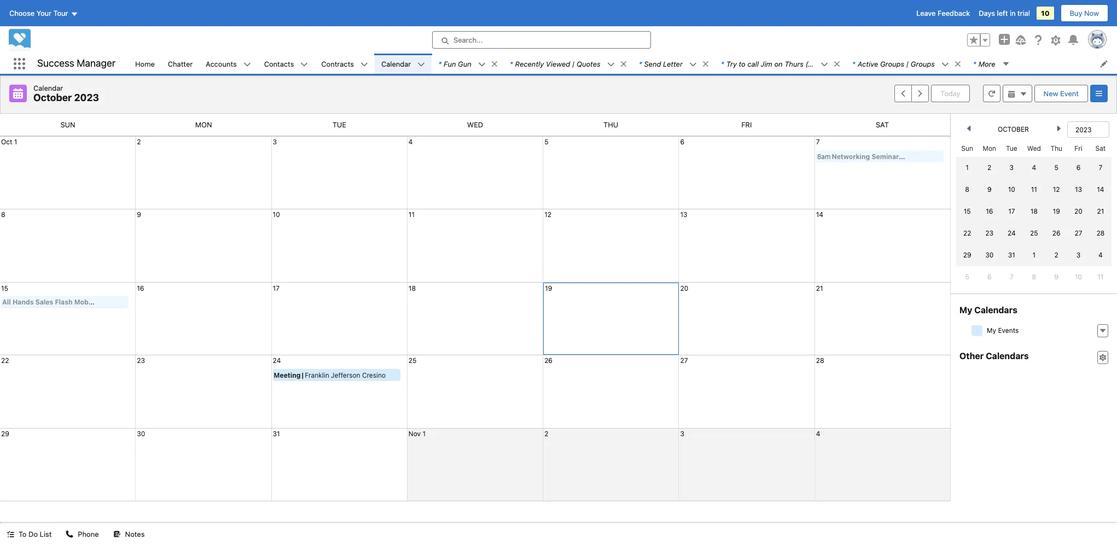 Task type: vqa. For each thing, say whether or not it's contained in the screenshot.


Task type: describe. For each thing, give the bounding box(es) containing it.
calendar link
[[375, 54, 418, 74]]

0 vertical spatial 12
[[1053, 186, 1060, 194]]

quotes
[[577, 59, 601, 68]]

on
[[775, 59, 783, 68]]

today
[[941, 89, 961, 98]]

franklin
[[305, 371, 329, 380]]

calendar list item
[[375, 54, 432, 74]]

| for groups
[[907, 59, 909, 68]]

1 vertical spatial 22
[[1, 357, 9, 365]]

1 vertical spatial 23
[[137, 357, 145, 365]]

my calendars
[[960, 305, 1018, 315]]

* for * try to call jim on thurs (sample)
[[721, 59, 725, 68]]

chatter
[[168, 59, 193, 68]]

do
[[29, 530, 38, 539]]

24 inside grid
[[1008, 229, 1016, 238]]

manager
[[77, 58, 116, 69]]

1 vertical spatial 13
[[681, 211, 688, 219]]

14 inside grid
[[1097, 186, 1105, 194]]

success
[[37, 58, 74, 69]]

contracts list item
[[315, 54, 375, 74]]

* for * send letter
[[639, 59, 642, 68]]

oct 1
[[1, 138, 17, 146]]

29 button
[[1, 430, 9, 438]]

10 button
[[273, 211, 280, 219]]

meeting
[[274, 371, 301, 380]]

0 horizontal spatial mon
[[195, 120, 212, 129]]

11 button
[[409, 211, 415, 219]]

* try to call jim on thurs (sample)
[[721, 59, 836, 68]]

1 horizontal spatial 2 button
[[545, 430, 549, 438]]

try
[[727, 59, 737, 68]]

trial
[[1018, 9, 1031, 18]]

phone
[[78, 530, 99, 539]]

my events
[[987, 327, 1019, 335]]

2 horizontal spatial 11
[[1098, 273, 1104, 281]]

2 vertical spatial 5
[[966, 273, 970, 281]]

0 horizontal spatial 14
[[816, 211, 824, 219]]

1 vertical spatial 4 button
[[816, 430, 821, 438]]

your
[[36, 9, 51, 18]]

0 horizontal spatial wed
[[467, 120, 483, 129]]

1 horizontal spatial 7
[[1010, 273, 1014, 281]]

leave feedback
[[917, 9, 971, 18]]

0 horizontal spatial fri
[[742, 120, 752, 129]]

meeting franklin jefferson cresino
[[274, 371, 386, 380]]

days
[[979, 9, 996, 18]]

(sample)
[[806, 59, 836, 68]]

0 horizontal spatial 6
[[681, 138, 685, 146]]

jefferson
[[331, 371, 360, 380]]

contracts link
[[315, 54, 361, 74]]

sales
[[35, 298, 53, 307]]

0 horizontal spatial 30
[[137, 430, 145, 438]]

oct 1 button
[[1, 138, 17, 146]]

* fun gun
[[439, 59, 472, 68]]

16 button
[[137, 284, 144, 293]]

home link
[[129, 54, 161, 74]]

0 horizontal spatial group
[[895, 85, 930, 102]]

1 vertical spatial 18
[[409, 284, 416, 293]]

1 vertical spatial 5
[[1055, 164, 1059, 172]]

text default image inside contracts list item
[[361, 61, 368, 68]]

1 horizontal spatial 6
[[988, 273, 992, 281]]

mob
[[74, 298, 89, 307]]

26 button
[[545, 357, 553, 365]]

networking seminar link
[[832, 152, 899, 161]]

27 button
[[681, 357, 688, 365]]

0 vertical spatial 5
[[545, 138, 549, 146]]

contacts list item
[[258, 54, 315, 74]]

thurs
[[785, 59, 804, 68]]

23 inside grid
[[986, 229, 994, 238]]

1 vertical spatial 17
[[273, 284, 280, 293]]

0 vertical spatial tue
[[333, 120, 346, 129]]

28 button
[[816, 357, 825, 365]]

text default image inside to do list button
[[7, 531, 14, 539]]

1 vertical spatial 15
[[1, 284, 8, 293]]

8 button
[[1, 211, 5, 219]]

text default image inside list item
[[620, 60, 628, 68]]

1 list item from the left
[[432, 54, 503, 74]]

notes button
[[107, 524, 151, 546]]

0 horizontal spatial 16
[[137, 284, 144, 293]]

recently
[[515, 59, 544, 68]]

contracts
[[321, 59, 354, 68]]

fun
[[444, 59, 456, 68]]

jim
[[761, 59, 773, 68]]

home
[[135, 59, 155, 68]]

6 button
[[681, 138, 685, 146]]

to
[[739, 59, 746, 68]]

nov 1 button
[[409, 430, 426, 438]]

gun
[[458, 59, 472, 68]]

other
[[960, 351, 984, 361]]

new event
[[1044, 89, 1079, 98]]

calendar for calendar
[[381, 59, 411, 68]]

2 horizontal spatial 9
[[1055, 273, 1059, 281]]

0 horizontal spatial 29
[[1, 430, 9, 438]]

1 vertical spatial 9
[[137, 211, 141, 219]]

2 groups from the left
[[911, 59, 935, 68]]

0 horizontal spatial 4 button
[[409, 138, 413, 146]]

0 vertical spatial 7
[[816, 138, 820, 146]]

in
[[1010, 9, 1016, 18]]

0 vertical spatial 25
[[1031, 229, 1039, 238]]

1 horizontal spatial 22
[[964, 229, 972, 238]]

days left in trial
[[979, 9, 1031, 18]]

other calendars
[[960, 351, 1029, 361]]

new
[[1044, 89, 1059, 98]]

25 button
[[409, 357, 417, 365]]

text default image inside contacts list item
[[301, 61, 308, 68]]

19 inside grid
[[1053, 207, 1061, 216]]

13 button
[[681, 211, 688, 219]]

flash
[[55, 298, 73, 307]]

0 horizontal spatial 2 button
[[137, 138, 141, 146]]

2 list item from the left
[[503, 54, 633, 74]]

leave
[[917, 9, 936, 18]]

* recently viewed | quotes
[[510, 59, 601, 68]]

1 vertical spatial 24
[[273, 357, 281, 365]]

1 vertical spatial 26
[[545, 357, 553, 365]]

0 horizontal spatial 11
[[409, 211, 415, 219]]

0 vertical spatial 26
[[1053, 229, 1061, 238]]

to
[[19, 530, 27, 539]]

20 button
[[681, 284, 689, 293]]

| for quotes
[[572, 59, 575, 68]]

new event button
[[1035, 85, 1089, 102]]

list
[[40, 530, 52, 539]]

12 button
[[545, 211, 552, 219]]

all
[[2, 298, 11, 307]]

29 inside grid
[[964, 251, 972, 259]]

to do list button
[[0, 524, 58, 546]]

13 inside grid
[[1075, 186, 1083, 194]]

now
[[1085, 9, 1100, 18]]

contacts link
[[258, 54, 301, 74]]

23 button
[[137, 357, 145, 365]]

buy now button
[[1061, 4, 1109, 22]]

0 vertical spatial 8
[[966, 186, 970, 194]]

15 inside grid
[[964, 207, 971, 216]]

1 vertical spatial 27
[[681, 357, 688, 365]]

1 vertical spatial fri
[[1075, 144, 1083, 153]]

0 vertical spatial sat
[[876, 120, 889, 129]]

0 horizontal spatial 19
[[545, 284, 552, 293]]

30 button
[[137, 430, 145, 438]]

all hands sales flash mob link
[[2, 298, 89, 307]]

30 inside grid
[[986, 251, 994, 259]]

27 inside grid
[[1075, 229, 1083, 238]]

28 inside grid
[[1097, 229, 1105, 238]]

0 vertical spatial 3 button
[[273, 138, 277, 146]]

calendars for my calendars
[[975, 305, 1018, 315]]

accounts
[[206, 59, 237, 68]]

1 horizontal spatial 9
[[988, 186, 992, 194]]

* for * recently viewed | quotes
[[510, 59, 513, 68]]

letter
[[663, 59, 683, 68]]



Task type: locate. For each thing, give the bounding box(es) containing it.
* left try
[[721, 59, 725, 68]]

active
[[858, 59, 879, 68]]

1 vertical spatial 2 button
[[545, 430, 549, 438]]

1 | from the left
[[572, 59, 575, 68]]

oct
[[1, 138, 12, 146]]

0 vertical spatial calendar
[[381, 59, 411, 68]]

1 vertical spatial october
[[998, 125, 1029, 134]]

groups up the today button
[[911, 59, 935, 68]]

2 horizontal spatial 5
[[1055, 164, 1059, 172]]

6 * from the left
[[974, 59, 977, 68]]

|
[[572, 59, 575, 68], [907, 59, 909, 68]]

2 button
[[137, 138, 141, 146], [545, 430, 549, 438]]

0 horizontal spatial 22
[[1, 357, 9, 365]]

24
[[1008, 229, 1016, 238], [273, 357, 281, 365]]

1 horizontal spatial 3 button
[[681, 430, 685, 438]]

1 horizontal spatial sat
[[1096, 144, 1106, 153]]

0 vertical spatial 14
[[1097, 186, 1105, 194]]

2 * from the left
[[510, 59, 513, 68]]

calendar for calendar october 2023
[[33, 84, 63, 92]]

mon inside grid
[[983, 144, 997, 153]]

0 horizontal spatial my
[[960, 305, 973, 315]]

text default image inside notes "button"
[[113, 531, 121, 539]]

accounts list item
[[199, 54, 258, 74]]

1 horizontal spatial 27
[[1075, 229, 1083, 238]]

grid containing sun
[[957, 140, 1112, 288]]

hands
[[13, 298, 34, 307]]

networking
[[832, 152, 870, 161]]

19 button
[[545, 284, 552, 293]]

18
[[1031, 207, 1038, 216], [409, 284, 416, 293]]

1 vertical spatial 7
[[1099, 164, 1103, 172]]

1 horizontal spatial 12
[[1053, 186, 1060, 194]]

calendar inside "list item"
[[381, 59, 411, 68]]

groups right active on the top right
[[881, 59, 905, 68]]

2 vertical spatial 9
[[1055, 273, 1059, 281]]

group down * active groups | groups
[[895, 85, 930, 102]]

0 vertical spatial mon
[[195, 120, 212, 129]]

1 horizontal spatial mon
[[983, 144, 997, 153]]

1 vertical spatial 30
[[137, 430, 145, 438]]

5 list item from the left
[[846, 54, 967, 74]]

0 vertical spatial october
[[33, 92, 72, 103]]

to do list
[[19, 530, 52, 539]]

text default image
[[491, 60, 498, 68], [702, 60, 710, 68], [833, 60, 841, 68], [954, 60, 962, 68], [243, 61, 251, 68], [361, 61, 368, 68], [418, 61, 425, 68], [478, 61, 486, 68], [607, 61, 615, 68], [690, 61, 697, 68], [821, 61, 829, 68], [942, 61, 950, 68], [1008, 90, 1016, 98], [1020, 90, 1028, 98], [1100, 327, 1107, 335], [66, 531, 74, 539]]

* left the fun
[[439, 59, 442, 68]]

my for my events
[[987, 327, 997, 335]]

thu
[[604, 120, 619, 129], [1051, 144, 1063, 153]]

23
[[986, 229, 994, 238], [137, 357, 145, 365]]

sun
[[60, 120, 75, 129], [962, 144, 974, 153]]

1 horizontal spatial 20
[[1075, 207, 1083, 216]]

2 vertical spatial 8
[[1032, 273, 1037, 281]]

october
[[33, 92, 72, 103], [998, 125, 1029, 134]]

2 | from the left
[[907, 59, 909, 68]]

1 vertical spatial 21
[[816, 284, 823, 293]]

grid
[[957, 140, 1112, 288]]

0 vertical spatial calendars
[[975, 305, 1018, 315]]

* for * active groups | groups
[[853, 59, 856, 68]]

31 button
[[273, 430, 280, 438]]

3
[[273, 138, 277, 146], [1010, 164, 1014, 172], [1077, 251, 1081, 259], [681, 430, 685, 438]]

30
[[986, 251, 994, 259], [137, 430, 145, 438]]

0 horizontal spatial 18
[[409, 284, 416, 293]]

sun inside grid
[[962, 144, 974, 153]]

calendar down the success
[[33, 84, 63, 92]]

9
[[988, 186, 992, 194], [137, 211, 141, 219], [1055, 273, 1059, 281]]

my right the hide items image
[[987, 327, 997, 335]]

calendars for other calendars
[[986, 351, 1029, 361]]

0 horizontal spatial 13
[[681, 211, 688, 219]]

15
[[964, 207, 971, 216], [1, 284, 8, 293]]

1 vertical spatial 6
[[1077, 164, 1081, 172]]

* for * fun gun
[[439, 59, 442, 68]]

0 vertical spatial thu
[[604, 120, 619, 129]]

17 button
[[273, 284, 280, 293]]

0 horizontal spatial 9
[[137, 211, 141, 219]]

1 vertical spatial sat
[[1096, 144, 1106, 153]]

group up * more
[[968, 33, 991, 47]]

1 vertical spatial group
[[895, 85, 930, 102]]

0 horizontal spatial tue
[[333, 120, 346, 129]]

0 horizontal spatial sat
[[876, 120, 889, 129]]

0 vertical spatial 15
[[964, 207, 971, 216]]

* active groups | groups
[[853, 59, 935, 68]]

5 button
[[545, 138, 549, 146]]

21 button
[[816, 284, 823, 293]]

4 list item from the left
[[715, 54, 846, 74]]

18 button
[[409, 284, 416, 293]]

1 horizontal spatial my
[[987, 327, 997, 335]]

calendar
[[381, 59, 411, 68], [33, 84, 63, 92]]

more
[[979, 59, 996, 68]]

1 horizontal spatial groups
[[911, 59, 935, 68]]

list
[[129, 54, 1118, 74]]

* left the more
[[974, 59, 977, 68]]

calendars
[[975, 305, 1018, 315], [986, 351, 1029, 361]]

leave feedback link
[[917, 9, 971, 18]]

1
[[14, 138, 17, 146], [966, 164, 969, 172], [1033, 251, 1036, 259], [423, 430, 426, 438]]

16 inside grid
[[986, 207, 994, 216]]

20 inside grid
[[1075, 207, 1083, 216]]

0 horizontal spatial |
[[572, 59, 575, 68]]

nov 1
[[409, 430, 426, 438]]

my for my calendars
[[960, 305, 973, 315]]

groups
[[881, 59, 905, 68], [911, 59, 935, 68]]

list item
[[432, 54, 503, 74], [503, 54, 633, 74], [633, 54, 715, 74], [715, 54, 846, 74], [846, 54, 967, 74]]

| right active on the top right
[[907, 59, 909, 68]]

today button
[[932, 85, 970, 102]]

| left 'quotes'
[[572, 59, 575, 68]]

0 vertical spatial 4 button
[[409, 138, 413, 146]]

1 horizontal spatial 15
[[964, 207, 971, 216]]

text default image inside the calendar "list item"
[[418, 61, 425, 68]]

0 horizontal spatial 31
[[273, 430, 280, 438]]

5 * from the left
[[853, 59, 856, 68]]

cresino
[[362, 371, 386, 380]]

chatter link
[[161, 54, 199, 74]]

calendars down events
[[986, 351, 1029, 361]]

call
[[748, 59, 759, 68]]

0 vertical spatial 23
[[986, 229, 994, 238]]

1 horizontal spatial 8
[[966, 186, 970, 194]]

* left send
[[639, 59, 642, 68]]

seminar
[[872, 152, 899, 161]]

6
[[681, 138, 685, 146], [1077, 164, 1081, 172], [988, 273, 992, 281]]

10
[[1042, 9, 1050, 18], [1009, 186, 1016, 194], [273, 211, 280, 219], [1075, 273, 1083, 281]]

17 inside grid
[[1009, 207, 1016, 216]]

2 vertical spatial 7
[[1010, 273, 1014, 281]]

1 vertical spatial 28
[[816, 357, 825, 365]]

0 vertical spatial 27
[[1075, 229, 1083, 238]]

calendar october 2023
[[33, 84, 99, 103]]

0 vertical spatial 11
[[1032, 186, 1038, 194]]

1 vertical spatial 8
[[1, 211, 5, 219]]

calendars up my events on the right bottom of the page
[[975, 305, 1018, 315]]

2 horizontal spatial 7
[[1099, 164, 1103, 172]]

feedback
[[938, 9, 971, 18]]

meeting link
[[274, 371, 301, 380]]

29
[[964, 251, 972, 259], [1, 430, 9, 438]]

22 button
[[1, 357, 9, 365]]

1 horizontal spatial calendar
[[381, 59, 411, 68]]

tue
[[333, 120, 346, 129], [1007, 144, 1018, 153]]

2023
[[74, 92, 99, 103]]

1 groups from the left
[[881, 59, 905, 68]]

my up the hide items image
[[960, 305, 973, 315]]

0 vertical spatial 17
[[1009, 207, 1016, 216]]

search... button
[[432, 31, 651, 49]]

1 horizontal spatial wed
[[1028, 144, 1041, 153]]

* left active on the top right
[[853, 59, 856, 68]]

31 inside grid
[[1009, 251, 1016, 259]]

8am
[[818, 152, 831, 161]]

0 vertical spatial group
[[968, 33, 991, 47]]

2 horizontal spatial 8
[[1032, 273, 1037, 281]]

1 horizontal spatial 11
[[1032, 186, 1038, 194]]

0 horizontal spatial 20
[[681, 284, 689, 293]]

21 inside grid
[[1098, 207, 1105, 216]]

1 horizontal spatial |
[[907, 59, 909, 68]]

0 horizontal spatial 27
[[681, 357, 688, 365]]

1 * from the left
[[439, 59, 442, 68]]

18 inside grid
[[1031, 207, 1038, 216]]

0 horizontal spatial 23
[[137, 357, 145, 365]]

0 vertical spatial sun
[[60, 120, 75, 129]]

calendar right contracts list item
[[381, 59, 411, 68]]

calendar inside "calendar october 2023"
[[33, 84, 63, 92]]

october inside "calendar october 2023"
[[33, 92, 72, 103]]

26
[[1053, 229, 1061, 238], [545, 357, 553, 365]]

1 vertical spatial sun
[[962, 144, 974, 153]]

3 * from the left
[[639, 59, 642, 68]]

text default image inside accounts list item
[[243, 61, 251, 68]]

0 vertical spatial 20
[[1075, 207, 1083, 216]]

1 horizontal spatial 17
[[1009, 207, 1016, 216]]

8
[[966, 186, 970, 194], [1, 211, 5, 219], [1032, 273, 1037, 281]]

3 list item from the left
[[633, 54, 715, 74]]

0 horizontal spatial 12
[[545, 211, 552, 219]]

1 horizontal spatial october
[[998, 125, 1029, 134]]

14 button
[[816, 211, 824, 219]]

1 vertical spatial thu
[[1051, 144, 1063, 153]]

* for * more
[[974, 59, 977, 68]]

7 button
[[816, 138, 820, 146]]

4
[[409, 138, 413, 146], [1032, 164, 1037, 172], [1099, 251, 1103, 259], [816, 430, 821, 438]]

0 horizontal spatial calendar
[[33, 84, 63, 92]]

0 horizontal spatial 25
[[409, 357, 417, 365]]

0 horizontal spatial 3 button
[[273, 138, 277, 146]]

search...
[[454, 36, 483, 44]]

1 vertical spatial tue
[[1007, 144, 1018, 153]]

viewed
[[546, 59, 570, 68]]

1 horizontal spatial sun
[[962, 144, 974, 153]]

0 vertical spatial 6
[[681, 138, 685, 146]]

all hands sales flash mob
[[2, 298, 89, 307]]

events
[[999, 327, 1019, 335]]

1 vertical spatial wed
[[1028, 144, 1041, 153]]

1 vertical spatial calendar
[[33, 84, 63, 92]]

1 horizontal spatial 18
[[1031, 207, 1038, 216]]

mon
[[195, 120, 212, 129], [983, 144, 997, 153]]

22
[[964, 229, 972, 238], [1, 357, 9, 365]]

choose
[[9, 9, 35, 18]]

1 horizontal spatial 31
[[1009, 251, 1016, 259]]

0 horizontal spatial sun
[[60, 120, 75, 129]]

group
[[968, 33, 991, 47], [895, 85, 930, 102]]

accounts link
[[199, 54, 243, 74]]

* more
[[974, 59, 996, 68]]

choose your tour button
[[9, 4, 79, 22]]

0 vertical spatial 16
[[986, 207, 994, 216]]

success manager
[[37, 58, 116, 69]]

0 vertical spatial 13
[[1075, 186, 1083, 194]]

1 horizontal spatial 25
[[1031, 229, 1039, 238]]

0 vertical spatial 29
[[964, 251, 972, 259]]

4 * from the left
[[721, 59, 725, 68]]

1 horizontal spatial 23
[[986, 229, 994, 238]]

2
[[137, 138, 141, 146], [988, 164, 992, 172], [1055, 251, 1059, 259], [545, 430, 549, 438]]

0 vertical spatial 19
[[1053, 207, 1061, 216]]

sat inside grid
[[1096, 144, 1106, 153]]

hide items image
[[972, 326, 983, 337]]

text default image
[[620, 60, 628, 68], [1003, 60, 1010, 68], [301, 61, 308, 68], [1100, 354, 1107, 362], [7, 531, 14, 539], [113, 531, 121, 539]]

contacts
[[264, 59, 294, 68]]

0 vertical spatial wed
[[467, 120, 483, 129]]

1 vertical spatial 12
[[545, 211, 552, 219]]

text default image inside phone button
[[66, 531, 74, 539]]

24 button
[[273, 357, 281, 365]]

1 horizontal spatial 28
[[1097, 229, 1105, 238]]

fri
[[742, 120, 752, 129], [1075, 144, 1083, 153]]

25
[[1031, 229, 1039, 238], [409, 357, 417, 365]]

1 vertical spatial 25
[[409, 357, 417, 365]]

0 horizontal spatial thu
[[604, 120, 619, 129]]

tue inside grid
[[1007, 144, 1018, 153]]

1 horizontal spatial 14
[[1097, 186, 1105, 194]]

1 vertical spatial 3 button
[[681, 430, 685, 438]]

*
[[439, 59, 442, 68], [510, 59, 513, 68], [639, 59, 642, 68], [721, 59, 725, 68], [853, 59, 856, 68], [974, 59, 977, 68]]

* left 'recently'
[[510, 59, 513, 68]]

list containing home
[[129, 54, 1118, 74]]

event
[[1061, 89, 1079, 98]]



